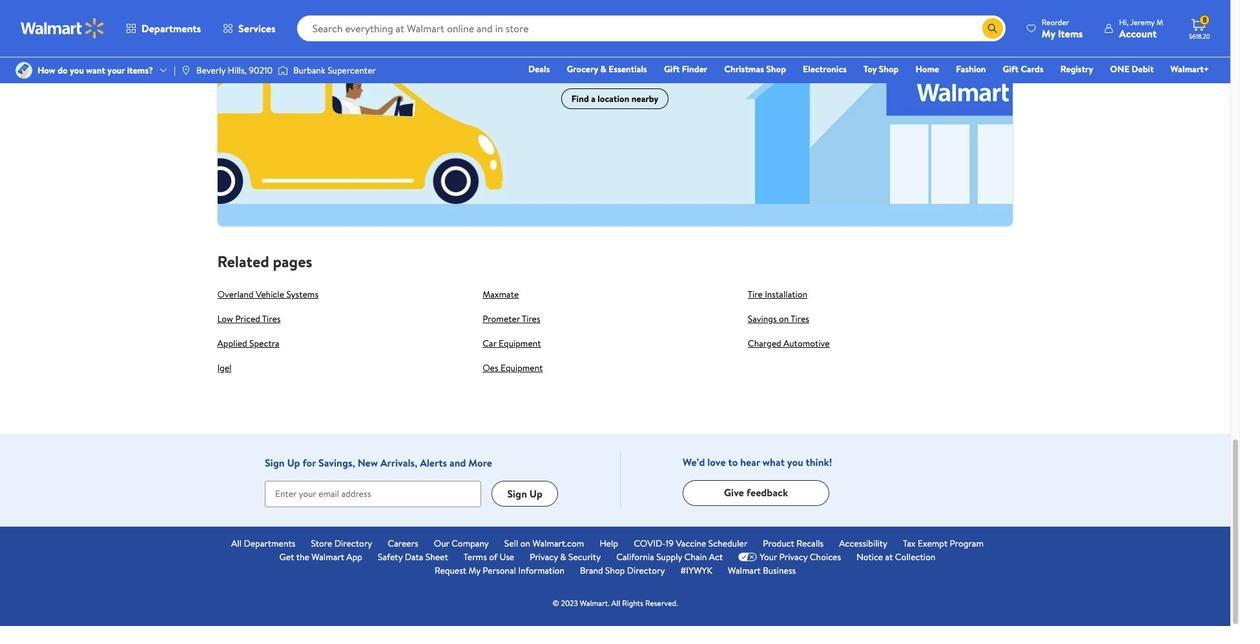 Task type: locate. For each thing, give the bounding box(es) containing it.
app
[[346, 551, 362, 564]]

1 horizontal spatial &
[[600, 63, 607, 76]]

up inside the sign up button
[[530, 487, 543, 501]]

0 vertical spatial you
[[70, 64, 84, 77]]

1 horizontal spatial directory
[[627, 564, 665, 577]]

0 horizontal spatial  image
[[16, 62, 32, 79]]

personal
[[483, 564, 516, 577]]

product recalls
[[763, 537, 824, 550]]

gift for gift finder
[[664, 63, 680, 76]]

0 horizontal spatial shop
[[605, 564, 625, 577]]

1 horizontal spatial tires
[[522, 312, 540, 325]]

1 horizontal spatial  image
[[181, 65, 191, 76]]

1 vertical spatial &
[[560, 551, 566, 564]]

1 horizontal spatial my
[[1042, 26, 1055, 40]]

2 horizontal spatial tires
[[791, 312, 809, 325]]

2 horizontal spatial shop
[[879, 63, 899, 76]]

0 horizontal spatial of
[[489, 551, 497, 564]]

a left full
[[528, 64, 533, 78]]

8
[[1203, 14, 1207, 25]]

tires right priced
[[262, 312, 281, 325]]

1 vertical spatial a
[[591, 92, 595, 105]]

charged automotive
[[748, 337, 830, 350]]

your privacy choices
[[760, 551, 841, 564]]

terms of use
[[464, 551, 514, 564]]

0 vertical spatial equipment
[[499, 337, 541, 350]]

hi, jeremy m account
[[1119, 16, 1163, 40]]

visit your auto care center! save on a full range of services from our certified techs.
[[491, 38, 739, 78]]

reserved.
[[645, 598, 678, 609]]

oes
[[483, 361, 498, 374]]

Enter your email address field
[[265, 481, 481, 508]]

privacy down product recalls
[[779, 551, 808, 564]]

new
[[358, 456, 378, 470]]

you right what
[[787, 455, 803, 469]]

1 vertical spatial equipment
[[501, 361, 543, 374]]

gift left cards
[[1003, 63, 1019, 76]]

1 vertical spatial directory
[[627, 564, 665, 577]]

 image
[[16, 62, 32, 79], [181, 65, 191, 76]]

beverly
[[196, 64, 226, 77]]

& for grocery
[[600, 63, 607, 76]]

get the walmart app link
[[279, 551, 362, 564]]

gift finder
[[664, 63, 707, 76]]

& down auto
[[600, 63, 607, 76]]

safety data sheet link
[[378, 551, 448, 564]]

home link
[[910, 62, 945, 76]]

arrivals,
[[380, 456, 417, 470]]

car
[[483, 337, 497, 350]]

igel
[[217, 361, 232, 374]]

1 vertical spatial walmart
[[728, 564, 761, 577]]

savings
[[748, 312, 777, 325]]

&
[[600, 63, 607, 76], [560, 551, 566, 564]]

we'd love to hear what you think!
[[683, 455, 832, 469]]

1 horizontal spatial of
[[580, 64, 589, 78]]

walmart
[[311, 551, 344, 564], [728, 564, 761, 577]]

of right range
[[580, 64, 589, 78]]

get
[[279, 551, 294, 564]]

1 horizontal spatial a
[[591, 92, 595, 105]]

on right save
[[514, 64, 526, 78]]

on inside visit your auto care center! save on a full range of services from our certified techs.
[[514, 64, 526, 78]]

brand shop directory
[[580, 564, 665, 577]]

careers link
[[388, 537, 418, 551]]

collection
[[895, 551, 935, 564]]

services button
[[212, 13, 287, 44]]

safety data sheet
[[378, 551, 448, 564]]

departments inside departments popup button
[[141, 21, 201, 36]]

debit
[[1132, 63, 1154, 76]]

directory down california
[[627, 564, 665, 577]]

0 horizontal spatial all
[[231, 537, 242, 550]]

0 vertical spatial your
[[553, 38, 583, 60]]

give feedback
[[724, 486, 788, 500]]

1 horizontal spatial departments
[[244, 537, 295, 550]]

& for privacy
[[560, 551, 566, 564]]

give
[[724, 486, 744, 500]]

 image for how
[[16, 62, 32, 79]]

you right do
[[70, 64, 84, 77]]

equipment down car equipment at bottom
[[501, 361, 543, 374]]

tax exempt program link
[[903, 537, 984, 551]]

0 horizontal spatial up
[[287, 456, 300, 470]]

igel link
[[217, 361, 232, 374]]

choices
[[810, 551, 841, 564]]

shop right toy
[[879, 63, 899, 76]]

0 horizontal spatial departments
[[141, 21, 201, 36]]

1 vertical spatial departments
[[244, 537, 295, 550]]

shop right christmas
[[766, 63, 786, 76]]

walmart down store
[[311, 551, 344, 564]]

grocery & essentials
[[567, 63, 647, 76]]

act
[[709, 551, 723, 564]]

automotive
[[783, 337, 830, 350]]

2 vertical spatial on
[[520, 537, 530, 550]]

my down terms
[[469, 564, 481, 577]]

gift
[[664, 63, 680, 76], [1003, 63, 1019, 76]]

0 vertical spatial of
[[580, 64, 589, 78]]

nearby
[[631, 92, 658, 105]]

on right sell at the bottom left of page
[[520, 537, 530, 550]]

your privacy choices link
[[738, 551, 841, 564]]

business
[[763, 564, 796, 577]]

a inside "link"
[[591, 92, 595, 105]]

 image left how
[[16, 62, 32, 79]]

0 vertical spatial my
[[1042, 26, 1055, 40]]

pages
[[273, 250, 312, 272]]

up left "for"
[[287, 456, 300, 470]]

equipment up oes equipment
[[499, 337, 541, 350]]

covid-19 vaccine scheduler link
[[634, 537, 747, 551]]

0 horizontal spatial gift
[[664, 63, 680, 76]]

1 vertical spatial all
[[611, 598, 620, 609]]

1 vertical spatial sign
[[507, 487, 527, 501]]

priced
[[235, 312, 260, 325]]

1 horizontal spatial you
[[787, 455, 803, 469]]

save
[[491, 64, 512, 78]]

prometer tires
[[483, 312, 540, 325]]

1 gift from the left
[[664, 63, 680, 76]]

our company link
[[434, 537, 489, 551]]

visit
[[519, 38, 550, 60]]

up for sign up
[[530, 487, 543, 501]]

0 horizontal spatial sign
[[265, 456, 285, 470]]

low
[[217, 312, 233, 325]]

gift for gift cards
[[1003, 63, 1019, 76]]

sign for sign up for savings, new arrivals, alerts and more
[[265, 456, 285, 470]]

of inside visit your auto care center! save on a full range of services from our certified techs.
[[580, 64, 589, 78]]

walmart down privacy choices icon
[[728, 564, 761, 577]]

shop for brand
[[605, 564, 625, 577]]

walmart image
[[21, 18, 105, 39]]

departments up get
[[244, 537, 295, 550]]

shop right 'brand'
[[605, 564, 625, 577]]

|
[[174, 64, 176, 77]]

0 vertical spatial &
[[600, 63, 607, 76]]

0 horizontal spatial my
[[469, 564, 481, 577]]

charged
[[748, 337, 781, 350]]

my
[[1042, 26, 1055, 40], [469, 564, 481, 577]]

$618.20
[[1189, 32, 1210, 41]]

my inside the notice at collection request my personal information
[[469, 564, 481, 577]]

& down walmart.com
[[560, 551, 566, 564]]

from
[[630, 64, 652, 78]]

electronics link
[[797, 62, 853, 76]]

of left 'use'
[[489, 551, 497, 564]]

full
[[535, 64, 550, 78]]

2 tires from the left
[[522, 312, 540, 325]]

directory
[[334, 537, 372, 550], [627, 564, 665, 577]]

on
[[514, 64, 526, 78], [779, 312, 789, 325], [520, 537, 530, 550]]

0 horizontal spatial walmart
[[311, 551, 344, 564]]

do
[[58, 64, 68, 77]]

your up range
[[553, 38, 583, 60]]

0 horizontal spatial &
[[560, 551, 566, 564]]

all departments link
[[231, 537, 295, 551]]

1 vertical spatial on
[[779, 312, 789, 325]]

grocery
[[567, 63, 598, 76]]

sign left "for"
[[265, 456, 285, 470]]

sign up sell at the bottom left of page
[[507, 487, 527, 501]]

services
[[592, 64, 628, 78]]

gift left finder
[[664, 63, 680, 76]]

0 vertical spatial on
[[514, 64, 526, 78]]

savings on tires
[[748, 312, 809, 325]]

reorder
[[1042, 16, 1069, 27]]

all
[[231, 537, 242, 550], [611, 598, 620, 609]]

feedback
[[746, 486, 788, 500]]

departments up |
[[141, 21, 201, 36]]

2 privacy from the left
[[779, 551, 808, 564]]

19
[[666, 537, 674, 550]]

shop
[[766, 63, 786, 76], [879, 63, 899, 76], [605, 564, 625, 577]]

location
[[598, 92, 629, 105]]

0 vertical spatial a
[[528, 64, 533, 78]]

privacy choices icon image
[[738, 553, 757, 562]]

3 tires from the left
[[791, 312, 809, 325]]

1 horizontal spatial sign
[[507, 487, 527, 501]]

1 vertical spatial your
[[107, 64, 125, 77]]

exempt
[[918, 537, 948, 550]]

0 horizontal spatial directory
[[334, 537, 372, 550]]

0 horizontal spatial a
[[528, 64, 533, 78]]

up up sell on walmart.com
[[530, 487, 543, 501]]

product
[[763, 537, 794, 550]]

gift cards
[[1003, 63, 1044, 76]]

2 gift from the left
[[1003, 63, 1019, 76]]

0 vertical spatial all
[[231, 537, 242, 550]]

my left items
[[1042, 26, 1055, 40]]

1 tires from the left
[[262, 312, 281, 325]]

1 horizontal spatial your
[[553, 38, 583, 60]]

reorder my items
[[1042, 16, 1083, 40]]

notice at collection link
[[857, 551, 935, 564]]

our company
[[434, 537, 489, 550]]

0 vertical spatial sign
[[265, 456, 285, 470]]

0 horizontal spatial privacy
[[530, 551, 558, 564]]

0 horizontal spatial tires
[[262, 312, 281, 325]]

tires right prometer
[[522, 312, 540, 325]]

tires for savings on tires
[[791, 312, 809, 325]]

on right savings at right
[[779, 312, 789, 325]]

your right want
[[107, 64, 125, 77]]

0 vertical spatial directory
[[334, 537, 372, 550]]

privacy down sell on walmart.com
[[530, 551, 558, 564]]

 image right |
[[181, 65, 191, 76]]

0 vertical spatial departments
[[141, 21, 201, 36]]

shop for toy
[[879, 63, 899, 76]]

applied spectra link
[[217, 337, 279, 350]]

0 vertical spatial up
[[287, 456, 300, 470]]

1 horizontal spatial shop
[[766, 63, 786, 76]]

 image
[[278, 64, 288, 77]]

1 vertical spatial up
[[530, 487, 543, 501]]

directory up the 'app' at the bottom
[[334, 537, 372, 550]]

1 vertical spatial my
[[469, 564, 481, 577]]

1 horizontal spatial gift
[[1003, 63, 1019, 76]]

tire installation
[[748, 288, 807, 301]]

tires up automotive
[[791, 312, 809, 325]]

jeremy
[[1130, 16, 1155, 27]]

on for savings on tires
[[779, 312, 789, 325]]

1 horizontal spatial privacy
[[779, 551, 808, 564]]

sign inside button
[[507, 487, 527, 501]]

a right find
[[591, 92, 595, 105]]

charged automotive link
[[748, 337, 830, 350]]

burbank supercenter
[[293, 64, 376, 77]]

1 vertical spatial of
[[489, 551, 497, 564]]

0 vertical spatial walmart
[[311, 551, 344, 564]]

1 horizontal spatial up
[[530, 487, 543, 501]]



Task type: vqa. For each thing, say whether or not it's contained in the screenshot.
group
no



Task type: describe. For each thing, give the bounding box(es) containing it.
walmart inside tax exempt program get the walmart app
[[311, 551, 344, 564]]

equipment for car equipment
[[499, 337, 541, 350]]

program
[[950, 537, 984, 550]]

savings,
[[318, 456, 355, 470]]

walmart+
[[1171, 63, 1209, 76]]

christmas shop link
[[718, 62, 792, 76]]

1 vertical spatial you
[[787, 455, 803, 469]]

search icon image
[[987, 23, 998, 34]]

to
[[728, 455, 738, 469]]

recalls
[[796, 537, 824, 550]]

vehicle
[[256, 288, 284, 301]]

overland vehicle systems
[[217, 288, 318, 301]]

hear
[[740, 455, 760, 469]]

california supply chain act
[[616, 551, 723, 564]]

oes equipment
[[483, 361, 543, 374]]

toy
[[864, 63, 877, 76]]

tire installation link
[[748, 288, 807, 301]]

sign for sign up
[[507, 487, 527, 501]]

0 horizontal spatial your
[[107, 64, 125, 77]]

safety
[[378, 551, 403, 564]]

Walmart Site-Wide search field
[[297, 16, 1006, 41]]

deals
[[528, 63, 550, 76]]

systems
[[286, 288, 318, 301]]

on for sell on walmart.com
[[520, 537, 530, 550]]

items?
[[127, 64, 153, 77]]

 image for beverly
[[181, 65, 191, 76]]

sign up for savings, new arrivals, alerts and more
[[265, 456, 492, 470]]

certified
[[672, 64, 710, 78]]

departments inside all departments link
[[244, 537, 295, 550]]

product recalls link
[[763, 537, 824, 551]]

range
[[552, 64, 577, 78]]

request
[[434, 564, 466, 577]]

supply
[[656, 551, 682, 564]]

related pages
[[217, 250, 312, 272]]

one debit
[[1110, 63, 1154, 76]]

hi,
[[1119, 16, 1129, 27]]

equipment for oes equipment
[[501, 361, 543, 374]]

brand
[[580, 564, 603, 577]]

store directory link
[[311, 537, 372, 551]]

vaccine
[[676, 537, 706, 550]]

love
[[707, 455, 726, 469]]

one debit link
[[1104, 62, 1160, 76]]

©
[[553, 598, 559, 609]]

walmart business
[[728, 564, 796, 577]]

shop for christmas
[[766, 63, 786, 76]]

1 privacy from the left
[[530, 551, 558, 564]]

find a location nearby
[[571, 92, 658, 105]]

covid-
[[634, 537, 666, 550]]

sheet
[[425, 551, 448, 564]]

more
[[468, 456, 492, 470]]

#iywyk link
[[680, 564, 712, 578]]

© 2023 walmart. all rights reserved.
[[553, 598, 678, 609]]

prometer
[[483, 312, 520, 325]]

a inside visit your auto care center! save on a full range of services from our certified techs.
[[528, 64, 533, 78]]

1 horizontal spatial walmart
[[728, 564, 761, 577]]

help
[[600, 537, 618, 550]]

california
[[616, 551, 654, 564]]

registry link
[[1055, 62, 1099, 76]]

low priced tires
[[217, 312, 281, 325]]

terms of use link
[[464, 551, 514, 564]]

installation
[[765, 288, 807, 301]]

sign up button
[[492, 481, 558, 507]]

careers
[[388, 537, 418, 550]]

terms
[[464, 551, 487, 564]]

1 horizontal spatial all
[[611, 598, 620, 609]]

center!
[[659, 38, 711, 60]]

hills,
[[228, 64, 247, 77]]

my inside reorder my items
[[1042, 26, 1055, 40]]

christmas
[[724, 63, 764, 76]]

low priced tires link
[[217, 312, 281, 325]]

your
[[760, 551, 777, 564]]

tires for low priced tires
[[262, 312, 281, 325]]

8 $618.20
[[1189, 14, 1210, 41]]

0 horizontal spatial you
[[70, 64, 84, 77]]

Search search field
[[297, 16, 1006, 41]]

overland
[[217, 288, 254, 301]]

store directory
[[311, 537, 372, 550]]

walmart.
[[580, 598, 610, 609]]

one
[[1110, 63, 1129, 76]]

up for sign up for savings, new arrivals, alerts and more
[[287, 456, 300, 470]]

car equipment link
[[483, 337, 541, 350]]

car equipment
[[483, 337, 541, 350]]

data
[[405, 551, 423, 564]]

your inside visit your auto care center! save on a full range of services from our certified techs.
[[553, 38, 583, 60]]

we'd
[[683, 455, 705, 469]]

walmart business link
[[728, 564, 796, 578]]

the
[[296, 551, 309, 564]]

#iywyk
[[680, 564, 712, 577]]

accessibility link
[[839, 537, 887, 551]]

grocery & essentials link
[[561, 62, 653, 76]]

essentials
[[609, 63, 647, 76]]

home
[[915, 63, 939, 76]]

techs.
[[712, 64, 739, 78]]

departments button
[[115, 13, 212, 44]]



